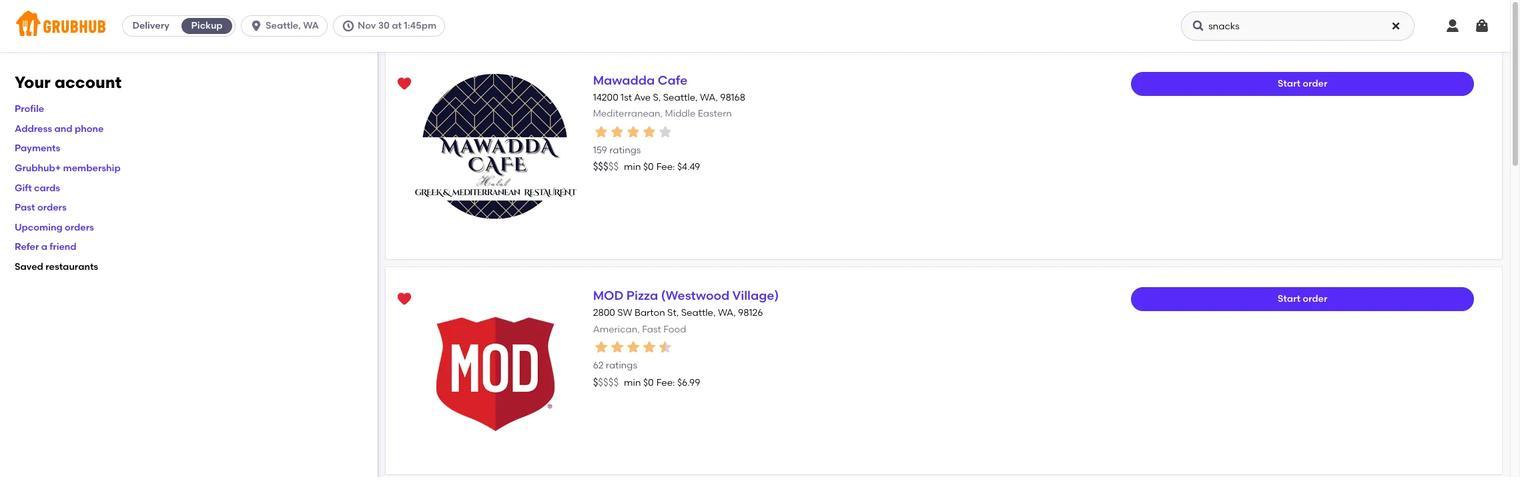 Task type: describe. For each thing, give the bounding box(es) containing it.
Search for food, convenience, alcohol... search field
[[1181, 11, 1415, 41]]

gift cards
[[15, 183, 60, 194]]

$$$
[[593, 161, 608, 173]]

seattle, inside button
[[266, 20, 301, 31]]

start order button for mawadda cafe
[[1131, 72, 1474, 96]]

seattle, wa button
[[241, 15, 333, 37]]

$$$$$ for mawadda cafe
[[593, 161, 619, 173]]

wa, inside mawadda cafe 14200 1st ave s, seattle, wa, 98168 mediterranean, middle eastern
[[700, 92, 718, 104]]

your
[[15, 73, 51, 92]]

$6.99
[[677, 377, 700, 389]]

ave
[[634, 92, 651, 104]]

friend
[[50, 242, 76, 253]]

$4.49
[[677, 162, 700, 173]]

mawadda cafe link
[[593, 73, 687, 88]]

1:45pm
[[404, 20, 436, 31]]

main navigation navigation
[[0, 0, 1510, 52]]

upcoming orders link
[[15, 222, 94, 233]]

start order for mawadda cafe
[[1278, 78, 1327, 89]]

mod pizza (westwood village) 2800 sw barton st, seattle, wa, 98126 american, fast food
[[593, 288, 779, 335]]

grubhub+
[[15, 163, 61, 174]]

profile link
[[15, 104, 44, 115]]

and
[[54, 123, 72, 135]]

address and phone link
[[15, 123, 104, 135]]

gift cards link
[[15, 183, 60, 194]]

saved restaurant button for mawadda
[[392, 72, 416, 96]]

saved restaurants
[[15, 262, 98, 273]]

order for mod pizza (westwood village)
[[1303, 294, 1327, 305]]

pickup
[[191, 20, 223, 31]]

past orders link
[[15, 202, 67, 214]]

account
[[54, 73, 122, 92]]

saved restaurant button for mod
[[392, 288, 416, 312]]

village)
[[732, 288, 779, 304]]

middle
[[665, 108, 696, 120]]

payments
[[15, 143, 60, 154]]

saved restaurant image
[[396, 76, 412, 92]]

wa, inside mod pizza (westwood village) 2800 sw barton st, seattle, wa, 98126 american, fast food
[[718, 308, 736, 319]]

start for mawadda cafe
[[1278, 78, 1300, 89]]

mod pizza (westwood village) link
[[593, 288, 779, 304]]

upcoming orders
[[15, 222, 94, 233]]

orders for past orders
[[37, 202, 67, 214]]

upcoming
[[15, 222, 63, 233]]

grubhub+ membership
[[15, 163, 121, 174]]

159 ratings
[[593, 145, 641, 156]]

past orders
[[15, 202, 67, 214]]

min for 14200
[[624, 162, 641, 173]]

profile
[[15, 104, 44, 115]]

saved restaurants link
[[15, 262, 98, 273]]

$$$$$ for mod pizza (westwood village)
[[593, 377, 619, 389]]

mawadda cafe 14200 1st ave s, seattle, wa, 98168 mediterranean, middle eastern
[[593, 73, 745, 120]]

refer a friend link
[[15, 242, 76, 253]]

pizza
[[626, 288, 658, 304]]

delivery button
[[123, 15, 179, 37]]

mawadda
[[593, 73, 655, 88]]

14200
[[593, 92, 618, 104]]

seattle, inside mod pizza (westwood village) 2800 sw barton st, seattle, wa, 98126 american, fast food
[[681, 308, 716, 319]]

start for mod pizza (westwood village)
[[1278, 294, 1300, 305]]



Task type: locate. For each thing, give the bounding box(es) containing it.
orders up friend
[[65, 222, 94, 233]]

wa, left 98126
[[718, 308, 736, 319]]

62 ratings
[[593, 360, 637, 372]]

eastern
[[698, 108, 732, 120]]

cards
[[34, 183, 60, 194]]

1 vertical spatial min
[[624, 377, 641, 389]]

star icon image
[[593, 124, 609, 140], [609, 124, 625, 140], [625, 124, 641, 140], [641, 124, 657, 140], [657, 124, 673, 140], [593, 340, 609, 356], [609, 340, 625, 356], [625, 340, 641, 356], [641, 340, 657, 356], [657, 340, 673, 356], [657, 340, 673, 356]]

st,
[[667, 308, 679, 319]]

ratings right the 159
[[609, 145, 641, 156]]

a
[[41, 242, 47, 253]]

min for (westwood
[[624, 377, 641, 389]]

ratings for (westwood
[[606, 360, 637, 372]]

s,
[[653, 92, 661, 104]]

1 vertical spatial $0
[[643, 377, 654, 389]]

seattle,
[[266, 20, 301, 31], [663, 92, 698, 104], [681, 308, 716, 319]]

1 vertical spatial start order button
[[1131, 288, 1474, 312]]

svg image
[[250, 19, 263, 33]]

$$$$$
[[593, 161, 619, 173], [593, 377, 619, 389]]

ratings right 62
[[606, 360, 637, 372]]

min $0 fee: $4.49
[[624, 162, 700, 173]]

min
[[624, 162, 641, 173], [624, 377, 641, 389]]

mod
[[593, 288, 623, 304]]

fee: for 14200
[[656, 162, 675, 173]]

seattle, down (westwood
[[681, 308, 716, 319]]

$$$$$ down 62
[[593, 377, 619, 389]]

1 vertical spatial orders
[[65, 222, 94, 233]]

1 vertical spatial order
[[1303, 294, 1327, 305]]

0 vertical spatial start order
[[1278, 78, 1327, 89]]

fee: for (westwood
[[656, 377, 675, 389]]

refer a friend
[[15, 242, 76, 253]]

1 vertical spatial fee:
[[656, 377, 675, 389]]

2 order from the top
[[1303, 294, 1327, 305]]

2 min from the top
[[624, 377, 641, 389]]

phone
[[75, 123, 104, 135]]

order
[[1303, 78, 1327, 89], [1303, 294, 1327, 305]]

98126
[[738, 308, 763, 319]]

$0 for (westwood
[[643, 377, 654, 389]]

orders
[[37, 202, 67, 214], [65, 222, 94, 233]]

1 vertical spatial ratings
[[606, 360, 637, 372]]

2 $0 from the top
[[643, 377, 654, 389]]

svg image inside nov 30 at 1:45pm button
[[342, 19, 355, 33]]

seattle, wa
[[266, 20, 319, 31]]

wa,
[[700, 92, 718, 104], [718, 308, 736, 319]]

mawadda cafe logo image
[[414, 72, 577, 235]]

0 vertical spatial min
[[624, 162, 641, 173]]

fee: left $4.49
[[656, 162, 675, 173]]

orders for upcoming orders
[[65, 222, 94, 233]]

0 vertical spatial ratings
[[609, 145, 641, 156]]

$0 for 14200
[[643, 162, 654, 173]]

cafe
[[658, 73, 687, 88]]

$$$$$ down the 159
[[593, 161, 619, 173]]

mod pizza (westwood village) logo image
[[414, 288, 577, 451]]

membership
[[63, 163, 121, 174]]

1 vertical spatial seattle,
[[663, 92, 698, 104]]

min down '159 ratings'
[[624, 162, 641, 173]]

address
[[15, 123, 52, 135]]

30
[[378, 20, 390, 31]]

start order
[[1278, 78, 1327, 89], [1278, 294, 1327, 305]]

at
[[392, 20, 402, 31]]

1 saved restaurant button from the top
[[392, 72, 416, 96]]

svg image
[[1445, 18, 1461, 34], [1474, 18, 1490, 34], [342, 19, 355, 33], [1192, 19, 1205, 33], [1391, 21, 1401, 31]]

1 fee: from the top
[[656, 162, 675, 173]]

orders up upcoming orders link at the top left of the page
[[37, 202, 67, 214]]

0 vertical spatial wa,
[[700, 92, 718, 104]]

2 saved restaurant button from the top
[[392, 288, 416, 312]]

1 start order button from the top
[[1131, 72, 1474, 96]]

address and phone
[[15, 123, 104, 135]]

$0
[[643, 162, 654, 173], [643, 377, 654, 389]]

food
[[663, 324, 686, 335]]

start order for mod pizza (westwood village)
[[1278, 294, 1327, 305]]

0 vertical spatial $0
[[643, 162, 654, 173]]

start order button for mod pizza (westwood village)
[[1131, 288, 1474, 312]]

1 start from the top
[[1278, 78, 1300, 89]]

1 min from the top
[[624, 162, 641, 173]]

0 vertical spatial $$$$$
[[593, 161, 619, 173]]

$
[[593, 377, 598, 389]]

american,
[[593, 324, 640, 335]]

1 start order from the top
[[1278, 78, 1327, 89]]

order for mawadda cafe
[[1303, 78, 1327, 89]]

barton
[[634, 308, 665, 319]]

restaurants
[[46, 262, 98, 273]]

mediterranean,
[[593, 108, 663, 120]]

1 $$$$$ from the top
[[593, 161, 619, 173]]

grubhub+ membership link
[[15, 163, 121, 174]]

1 vertical spatial $$$$$
[[593, 377, 619, 389]]

98168
[[720, 92, 745, 104]]

fee: left $6.99
[[656, 377, 675, 389]]

saved restaurant image
[[396, 292, 412, 308]]

0 vertical spatial start
[[1278, 78, 1300, 89]]

ratings
[[609, 145, 641, 156], [606, 360, 637, 372]]

2800
[[593, 308, 615, 319]]

62
[[593, 360, 604, 372]]

1 order from the top
[[1303, 78, 1327, 89]]

seattle, right svg icon
[[266, 20, 301, 31]]

1 $0 from the top
[[643, 162, 654, 173]]

2 fee: from the top
[[656, 377, 675, 389]]

saved restaurant button
[[392, 72, 416, 96], [392, 288, 416, 312]]

2 $$$$$ from the top
[[593, 377, 619, 389]]

1 vertical spatial start order
[[1278, 294, 1327, 305]]

2 start from the top
[[1278, 294, 1300, 305]]

1st
[[621, 92, 632, 104]]

refer
[[15, 242, 39, 253]]

saved
[[15, 262, 43, 273]]

0 vertical spatial orders
[[37, 202, 67, 214]]

nov 30 at 1:45pm
[[358, 20, 436, 31]]

159
[[593, 145, 607, 156]]

start order button
[[1131, 72, 1474, 96], [1131, 288, 1474, 312]]

1 vertical spatial saved restaurant button
[[392, 288, 416, 312]]

2 start order button from the top
[[1131, 288, 1474, 312]]

0 vertical spatial saved restaurant button
[[392, 72, 416, 96]]

0 vertical spatial seattle,
[[266, 20, 301, 31]]

2 vertical spatial seattle,
[[681, 308, 716, 319]]

nov
[[358, 20, 376, 31]]

0 vertical spatial order
[[1303, 78, 1327, 89]]

wa
[[303, 20, 319, 31]]

nov 30 at 1:45pm button
[[333, 15, 450, 37]]

gift
[[15, 183, 32, 194]]

fast
[[642, 324, 661, 335]]

fee:
[[656, 162, 675, 173], [656, 377, 675, 389]]

start
[[1278, 78, 1300, 89], [1278, 294, 1300, 305]]

ratings for 14200
[[609, 145, 641, 156]]

2 start order from the top
[[1278, 294, 1327, 305]]

(westwood
[[661, 288, 730, 304]]

past
[[15, 202, 35, 214]]

wa, up eastern
[[700, 92, 718, 104]]

pickup button
[[179, 15, 235, 37]]

your account
[[15, 73, 122, 92]]

$0 left $4.49
[[643, 162, 654, 173]]

seattle, inside mawadda cafe 14200 1st ave s, seattle, wa, 98168 mediterranean, middle eastern
[[663, 92, 698, 104]]

seattle, up middle
[[663, 92, 698, 104]]

1 vertical spatial start
[[1278, 294, 1300, 305]]

$0 left $6.99
[[643, 377, 654, 389]]

0 vertical spatial start order button
[[1131, 72, 1474, 96]]

delivery
[[132, 20, 169, 31]]

min down 62 ratings
[[624, 377, 641, 389]]

payments link
[[15, 143, 60, 154]]

1 vertical spatial wa,
[[718, 308, 736, 319]]

sw
[[617, 308, 632, 319]]

0 vertical spatial fee:
[[656, 162, 675, 173]]

min $0 fee: $6.99
[[624, 377, 700, 389]]



Task type: vqa. For each thing, say whether or not it's contained in the screenshot.
everything
no



